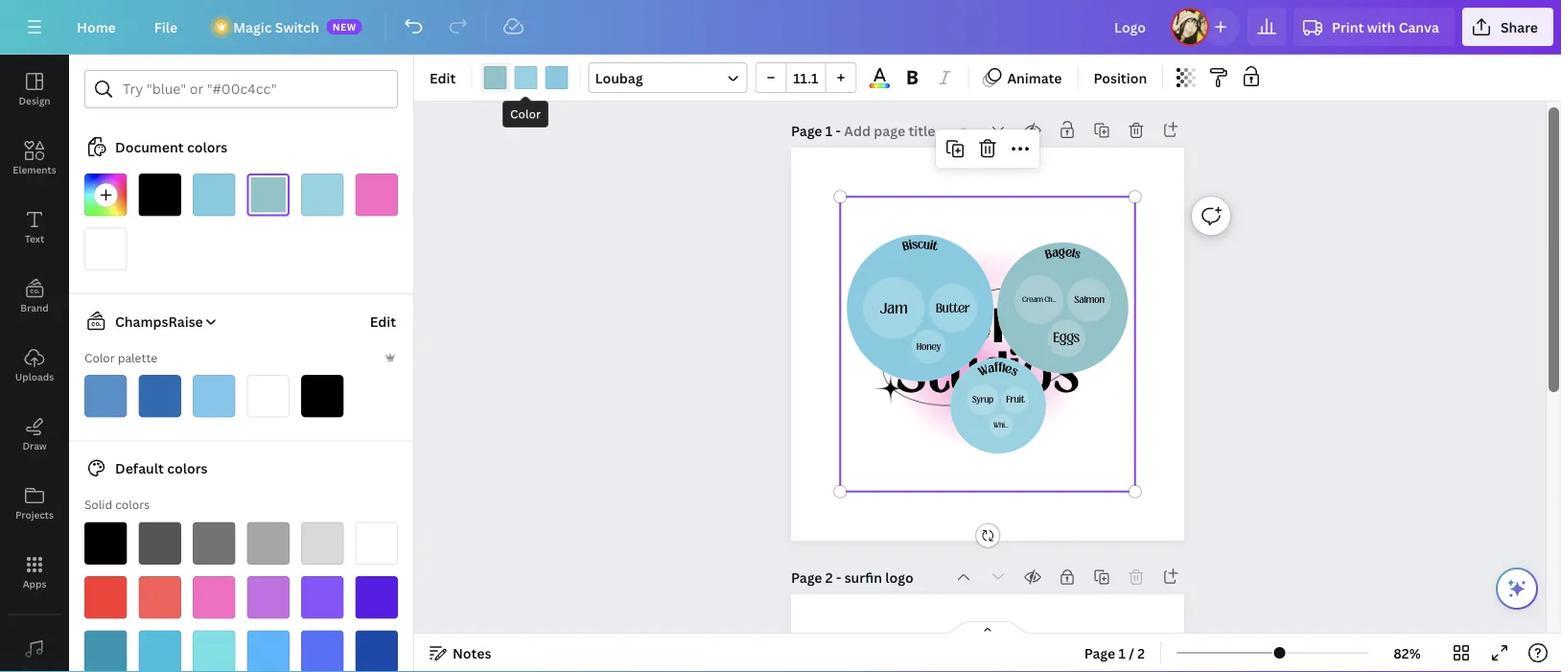 Task type: describe. For each thing, give the bounding box(es) containing it.
82%
[[1394, 644, 1421, 662]]

colors for solid colors
[[115, 497, 150, 513]]

projects button
[[0, 469, 69, 538]]

purple #8c52ff image
[[301, 576, 344, 619]]

toro
[[927, 286, 1049, 360]]

text
[[25, 232, 44, 245]]

colors for default colors
[[167, 459, 208, 478]]

champsraise
[[115, 312, 203, 330]]

with
[[1367, 18, 1396, 36]]

design button
[[0, 55, 69, 124]]

bright red #ff3131 image
[[84, 576, 127, 619]]

/
[[1129, 644, 1135, 662]]

default
[[115, 459, 164, 478]]

dark gray #545454 image
[[139, 522, 181, 565]]

projects
[[15, 508, 54, 521]]

color for color
[[510, 106, 541, 122]]

#4890cd image
[[84, 375, 127, 418]]

white #ffffff image
[[355, 522, 398, 565]]

print with canva button
[[1294, 8, 1455, 46]]

#4890cd image
[[84, 375, 127, 418]]

page 2 -
[[791, 568, 845, 587]]

palette
[[118, 350, 157, 365]]

- for page 2 -
[[836, 568, 841, 587]]

purple #8c52ff image
[[301, 576, 344, 619]]

uploads
[[15, 370, 54, 383]]

home
[[77, 18, 116, 36]]

print with canva
[[1332, 18, 1440, 36]]

magic
[[233, 18, 272, 36]]

uploads button
[[0, 331, 69, 400]]

position button
[[1086, 62, 1155, 93]]

page 1 / 2
[[1084, 644, 1145, 662]]

share
[[1501, 18, 1539, 36]]

notes
[[453, 644, 492, 662]]

apps button
[[0, 538, 69, 607]]

Page title text field
[[845, 568, 916, 587]]

brand
[[20, 301, 49, 314]]

show pages image
[[942, 621, 1034, 636]]

default colors
[[115, 459, 208, 478]]

studios
[[896, 337, 1080, 411]]

page inside button
[[1084, 644, 1116, 662]]

edit for edit dropdown button
[[430, 69, 456, 87]]

light blue #38b6ff image
[[247, 631, 290, 672]]

violet #5e17eb image
[[355, 576, 398, 619]]

2 inside button
[[1138, 644, 1145, 662]]

loubag button
[[588, 62, 748, 93]]

print
[[1332, 18, 1364, 36]]

1 vertical spatial #75cbe2 image
[[193, 174, 235, 216]]

champsraise button
[[77, 310, 218, 333]]

animate button
[[977, 62, 1070, 93]]

white #ffffff image
[[355, 522, 398, 565]]

draw
[[22, 439, 47, 452]]

brand button
[[0, 262, 69, 331]]

0 horizontal spatial 2
[[826, 568, 833, 587]]

file
[[154, 18, 178, 36]]

file button
[[139, 8, 193, 46]]

elements
[[13, 163, 56, 176]]

1 for -
[[826, 121, 833, 140]]

magic switch
[[233, 18, 319, 36]]

edit button
[[368, 302, 398, 341]]

design
[[19, 94, 50, 107]]

document colors
[[115, 138, 228, 156]]



Task type: locate. For each thing, give the bounding box(es) containing it.
0 vertical spatial #75cbe2 image
[[545, 66, 568, 89]]

dark gray #545454 image
[[139, 522, 181, 565]]

canva assistant image
[[1506, 577, 1529, 600]]

notes button
[[422, 638, 499, 669]]

draw button
[[0, 400, 69, 469]]

-
[[836, 121, 841, 140], [836, 568, 841, 587]]

turquoise blue #5ce1e6 image
[[193, 631, 235, 672]]

1 inside button
[[1119, 644, 1126, 662]]

pink #ff66c4 image
[[193, 576, 235, 619]]

#010101 image
[[301, 375, 344, 418], [301, 375, 344, 418]]

82% button
[[1376, 638, 1439, 669]]

color down color 'group'
[[510, 106, 541, 122]]

#75cbe2 image down 'document colors'
[[193, 174, 235, 216]]

loubag
[[595, 69, 643, 87]]

1 horizontal spatial 1
[[1119, 644, 1126, 662]]

1 vertical spatial colors
[[167, 459, 208, 478]]

0 vertical spatial colors
[[187, 138, 228, 156]]

new
[[333, 20, 357, 33]]

position
[[1094, 69, 1147, 87]]

edit inside button
[[370, 312, 396, 330]]

solid
[[84, 497, 112, 513]]

#000000 image
[[139, 174, 181, 216], [139, 174, 181, 216]]

colors right 'document'
[[187, 138, 228, 156]]

0 vertical spatial color
[[510, 106, 541, 122]]

solid colors
[[84, 497, 150, 513]]

gray #a6a6a6 image
[[247, 522, 290, 565], [247, 522, 290, 565]]

- for page 1 -
[[836, 121, 841, 140]]

side panel tab list
[[0, 55, 69, 672]]

colors
[[187, 138, 228, 156], [167, 459, 208, 478], [115, 497, 150, 513]]

0 vertical spatial #75cbe2 image
[[545, 66, 568, 89]]

edit for edit button
[[370, 312, 396, 330]]

Try "blue" or "#00c4cc" search field
[[123, 71, 386, 107]]

1 horizontal spatial #ffffff image
[[247, 375, 290, 418]]

2 left page title text box
[[826, 568, 833, 587]]

#ff66c4 image
[[355, 174, 398, 216], [355, 174, 398, 216]]

1 - from the top
[[836, 121, 841, 140]]

0 horizontal spatial #75cbe2 image
[[193, 174, 235, 216]]

page for page 2
[[791, 568, 822, 587]]

edit inside dropdown button
[[430, 69, 456, 87]]

page down – – number field
[[791, 121, 822, 140]]

pink #ff66c4 image
[[193, 576, 235, 619]]

royal blue #5271ff image
[[301, 631, 344, 672], [301, 631, 344, 672]]

2 vertical spatial page
[[1084, 644, 1116, 662]]

edit
[[430, 69, 456, 87], [370, 312, 396, 330]]

1 vertical spatial #ffffff image
[[247, 375, 290, 418]]

#75c6ef image
[[193, 375, 235, 418], [193, 375, 235, 418]]

#75cbe2 image left loubag
[[545, 66, 568, 89]]

dark turquoise #0097b2 image
[[84, 631, 127, 672], [84, 631, 127, 672]]

page for page 1
[[791, 121, 822, 140]]

1 vertical spatial color
[[84, 350, 115, 365]]

2 vertical spatial colors
[[115, 497, 150, 513]]

turquoise blue #5ce1e6 image
[[193, 631, 235, 672]]

page left page title text box
[[791, 568, 822, 587]]

- left page title text field
[[836, 121, 841, 140]]

0 horizontal spatial #ffffff image
[[84, 228, 127, 270]]

0 horizontal spatial #ffffff image
[[84, 228, 127, 270]]

0 horizontal spatial edit
[[370, 312, 396, 330]]

text button
[[0, 193, 69, 262]]

document
[[115, 138, 184, 156]]

light blue #38b6ff image
[[247, 631, 290, 672]]

page 1 -
[[791, 121, 844, 140]]

switch
[[275, 18, 319, 36]]

color group
[[480, 62, 572, 93]]

0 vertical spatial edit
[[430, 69, 456, 87]]

1 horizontal spatial #75cbe2 image
[[545, 66, 568, 89]]

1 vertical spatial edit
[[370, 312, 396, 330]]

1 horizontal spatial 2
[[1138, 644, 1145, 662]]

colors right the 'default'
[[167, 459, 208, 478]]

violet #5e17eb image
[[355, 576, 398, 619]]

1 vertical spatial #75cbe2 image
[[193, 174, 235, 216]]

apps
[[23, 577, 46, 590]]

black #000000 image
[[84, 522, 127, 565], [84, 522, 127, 565]]

elements button
[[0, 124, 69, 193]]

1 vertical spatial 2
[[1138, 644, 1145, 662]]

2 right /
[[1138, 644, 1145, 662]]

#75cbe2 image down 'document colors'
[[193, 174, 235, 216]]

page left /
[[1084, 644, 1116, 662]]

0 vertical spatial -
[[836, 121, 841, 140]]

share button
[[1463, 8, 1554, 46]]

0 vertical spatial 2
[[826, 568, 833, 587]]

1 vertical spatial page
[[791, 568, 822, 587]]

1
[[826, 121, 833, 140], [1119, 644, 1126, 662]]

2
[[826, 568, 833, 587], [1138, 644, 1145, 662]]

1 horizontal spatial color
[[510, 106, 541, 122]]

– – number field
[[793, 69, 819, 87]]

light gray #d9d9d9 image
[[301, 522, 344, 565], [301, 522, 344, 565]]

aqua blue #0cc0df image
[[139, 631, 181, 672], [139, 631, 181, 672]]

0 horizontal spatial color
[[84, 350, 115, 365]]

colors for document colors
[[187, 138, 228, 156]]

2 - from the top
[[836, 568, 841, 587]]

#ffffff image
[[84, 228, 127, 270], [247, 375, 290, 418]]

color palette
[[84, 350, 157, 365]]

1 vertical spatial -
[[836, 568, 841, 587]]

add a new color image
[[84, 174, 127, 216]]

#75cbe2 image left loubag
[[545, 66, 568, 89]]

#8ad3e2 image
[[301, 174, 344, 216]]

- left page title text box
[[836, 568, 841, 587]]

#75cbe2 image
[[545, 66, 568, 89], [193, 174, 235, 216]]

0 vertical spatial page
[[791, 121, 822, 140]]

color for color palette
[[84, 350, 115, 365]]

coral red #ff5757 image
[[139, 576, 181, 619], [139, 576, 181, 619]]

0 horizontal spatial 1
[[826, 121, 833, 140]]

magenta #cb6ce6 image
[[247, 576, 290, 619]]

0 vertical spatial #ffffff image
[[84, 228, 127, 270]]

page
[[791, 121, 822, 140], [791, 568, 822, 587], [1084, 644, 1116, 662]]

1 left /
[[1119, 644, 1126, 662]]

0 horizontal spatial #75cbe2 image
[[193, 174, 235, 216]]

page 1 / 2 button
[[1077, 638, 1153, 669]]

1 vertical spatial #ffffff image
[[247, 375, 290, 418]]

1 horizontal spatial #ffffff image
[[247, 375, 290, 418]]

#75cbe2 image inside color 'group'
[[545, 66, 568, 89]]

add a new color image
[[84, 174, 127, 216]]

#86c3c9 image
[[484, 66, 507, 89], [484, 66, 507, 89], [247, 174, 290, 216], [247, 174, 290, 216]]

edit button
[[422, 62, 464, 93]]

magenta #cb6ce6 image
[[247, 576, 290, 619]]

0 vertical spatial #ffffff image
[[84, 228, 127, 270]]

0 vertical spatial 1
[[826, 121, 833, 140]]

color left palette at the left of the page
[[84, 350, 115, 365]]

main menu bar
[[0, 0, 1562, 55]]

#8ad3e2 image
[[514, 66, 537, 89], [514, 66, 537, 89], [301, 174, 344, 216]]

1 horizontal spatial edit
[[430, 69, 456, 87]]

animate
[[1007, 69, 1062, 87]]

#75cbe2 image
[[545, 66, 568, 89], [193, 174, 235, 216]]

Design title text field
[[1099, 8, 1163, 46]]

color range image
[[870, 84, 890, 88]]

home link
[[61, 8, 131, 46]]

bright red #ff3131 image
[[84, 576, 127, 619]]

cobalt blue #004aad image
[[355, 631, 398, 672], [355, 631, 398, 672]]

1 left page title text field
[[826, 121, 833, 140]]

#ffffff image
[[84, 228, 127, 270], [247, 375, 290, 418]]

colors right "solid"
[[115, 497, 150, 513]]

Page title text field
[[844, 121, 938, 140]]

1 horizontal spatial #75cbe2 image
[[545, 66, 568, 89]]

gray #737373 image
[[193, 522, 235, 565], [193, 522, 235, 565]]

1 vertical spatial 1
[[1119, 644, 1126, 662]]

group
[[755, 62, 857, 93]]

1 for /
[[1119, 644, 1126, 662]]

canva
[[1399, 18, 1440, 36]]

#166bb5 image
[[139, 375, 181, 418], [139, 375, 181, 418]]

color
[[510, 106, 541, 122], [84, 350, 115, 365]]



Task type: vqa. For each thing, say whether or not it's contained in the screenshot.
Uploads
yes



